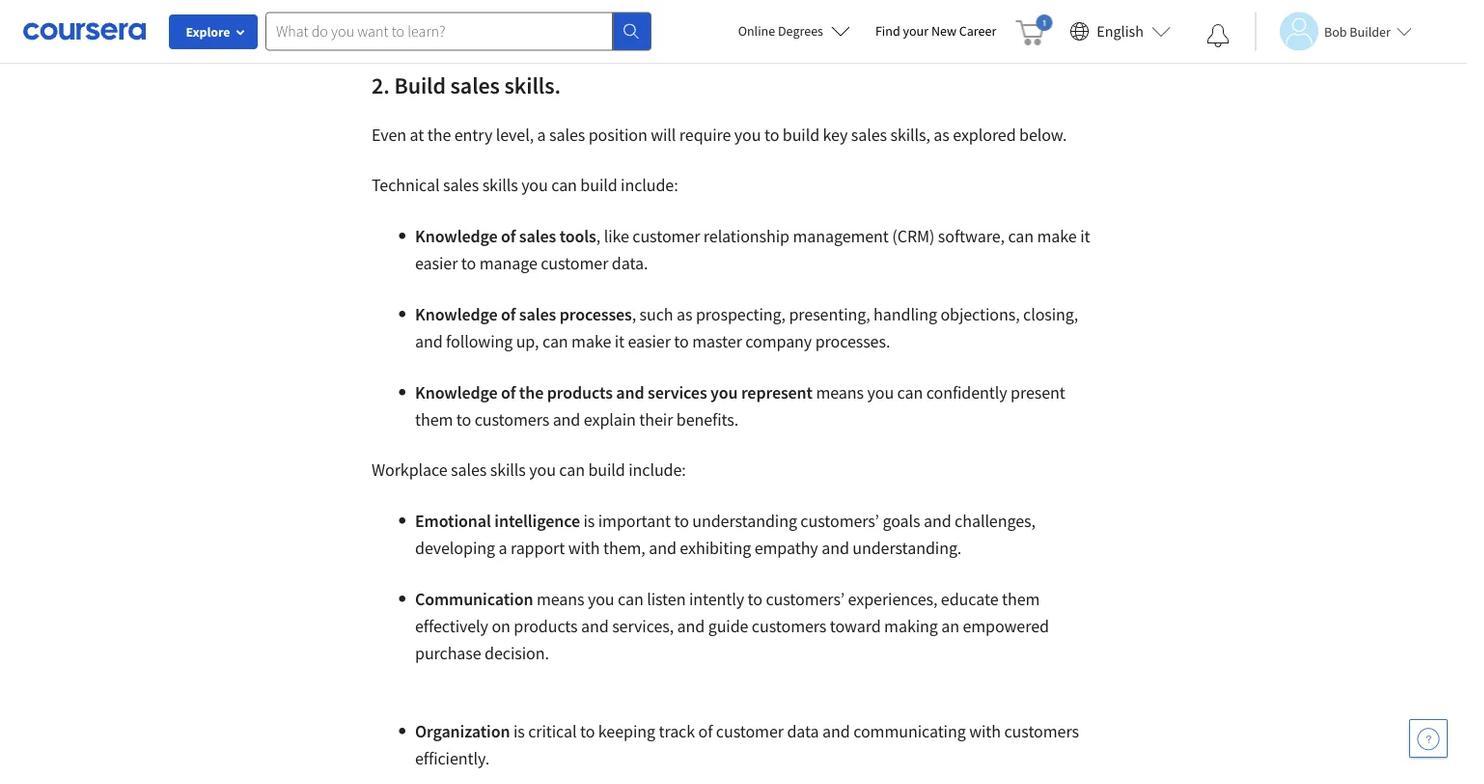 Task type: describe. For each thing, give the bounding box(es) containing it.
processes
[[560, 304, 632, 325]]

them inside means you can listen intently to customers' experiences, educate them effectively on products and services, and guide customers toward making an empowered purchase decision.
[[1002, 588, 1040, 610]]

services,
[[612, 616, 674, 637]]

and inside means you can confidently present them to customers and explain their benefits.
[[553, 409, 581, 431]]

1 vertical spatial customer
[[541, 252, 609, 274]]

position
[[589, 124, 648, 146]]

communicating
[[854, 721, 966, 742]]

them inside means you can confidently present them to customers and explain their benefits.
[[415, 409, 453, 431]]

present
[[1011, 382, 1066, 404]]

processes.
[[816, 331, 890, 352]]

to inside is important to understanding customers' goals and challenges, developing a rapport with them, and exhibiting empathy and understanding.
[[674, 510, 689, 532]]

below.
[[1020, 124, 1067, 146]]

2. build sales skills.
[[372, 70, 566, 99]]

management
[[793, 225, 889, 247]]

even at the entry level, a sales position will require you to build key sales skills, as explored below.
[[372, 124, 1071, 146]]

explore button
[[169, 14, 258, 49]]

organization
[[415, 721, 514, 742]]

, for knowledge of sales processes
[[632, 304, 636, 325]]

technical
[[372, 174, 440, 196]]

developing
[[415, 537, 495, 559]]

rapport
[[511, 537, 565, 559]]

closing,
[[1024, 304, 1079, 325]]

understanding.
[[853, 537, 962, 559]]

and right them,
[[649, 537, 677, 559]]

purchase
[[415, 643, 481, 664]]

educate
[[941, 588, 999, 610]]

prospecting,
[[696, 304, 786, 325]]

and inside is critical to keeping track of customer data and communicating with customers efficiently.
[[823, 721, 850, 742]]

services
[[648, 382, 707, 404]]

up,
[[516, 331, 539, 352]]

will
[[651, 124, 676, 146]]

customers inside is critical to keeping track of customer data and communicating with customers efficiently.
[[1005, 721, 1079, 742]]

and down the listen
[[677, 616, 705, 637]]

can inside means you can confidently present them to customers and explain their benefits.
[[898, 382, 923, 404]]

new
[[932, 22, 957, 40]]

relationship
[[704, 225, 790, 247]]

means for knowledge of the products and services you represent
[[816, 382, 864, 404]]

key
[[823, 124, 848, 146]]

workplace
[[372, 459, 448, 481]]

keeping
[[598, 721, 656, 742]]

and up explain
[[616, 382, 645, 404]]

customer inside is critical to keeping track of customer data and communicating with customers efficiently.
[[716, 721, 784, 742]]

long-
[[518, 0, 555, 22]]

experiences,
[[848, 588, 938, 610]]

emotional intelligence
[[415, 510, 580, 532]]

, such as prospecting, presenting, handling objections, closing, and following up, can make it easier to master company processes.
[[415, 304, 1079, 352]]

products inside means you can listen intently to customers' experiences, educate them effectively on products and services, and guide customers toward making an empowered purchase decision.
[[514, 616, 578, 637]]

knowledge of sales processes
[[415, 304, 632, 325]]

sales down entry
[[443, 174, 479, 196]]

workplace sales skills you can build include:
[[372, 459, 690, 481]]

explored
[[953, 124, 1016, 146]]

to inside means you can listen intently to customers' experiences, educate them effectively on products and services, and guide customers toward making an empowered purchase decision.
[[748, 588, 763, 610]]

is for emotional intelligence
[[584, 510, 595, 532]]

them,
[[603, 537, 646, 559]]

intelligence
[[495, 510, 580, 532]]

means you can confidently present them to customers and explain their benefits.
[[415, 382, 1066, 431]]

is critical to keeping track of customer data and communicating with customers efficiently.
[[415, 721, 1079, 770]]

help center image
[[1417, 727, 1441, 750]]

build for technical sales skills you can build include:
[[581, 174, 618, 196]]

knowledge of sales tools
[[415, 225, 596, 247]]

empowered
[[963, 616, 1049, 637]]

benefits.
[[677, 409, 739, 431]]

shopping cart: 1 item image
[[1016, 14, 1053, 45]]

bob builder
[[1325, 23, 1391, 40]]

find your new career
[[876, 22, 997, 40]]

knowledge for means you can confidently present them to customers and explain their benefits.
[[415, 382, 498, 404]]

guide
[[708, 616, 749, 637]]

important
[[598, 510, 671, 532]]

communication
[[415, 588, 533, 610]]

can up intelligence
[[559, 459, 585, 481]]

sales up manage
[[519, 225, 556, 247]]

level,
[[496, 124, 534, 146]]

means you can listen intently to customers' experiences, educate them effectively on products and services, and guide customers toward making an empowered purchase decision.
[[415, 588, 1049, 664]]

0 vertical spatial build
[[783, 124, 820, 146]]

bob builder button
[[1255, 12, 1412, 51]]

, for knowledge of sales tools
[[596, 225, 601, 247]]

online degrees
[[738, 22, 824, 40]]

of for processes
[[501, 304, 516, 325]]

an
[[942, 616, 960, 637]]

skills,
[[891, 124, 931, 146]]

presenting,
[[789, 304, 870, 325]]

objections,
[[941, 304, 1020, 325]]

explore
[[186, 23, 230, 41]]

0 horizontal spatial your
[[482, 0, 515, 22]]

(crm)
[[892, 225, 935, 247]]

master
[[692, 331, 742, 352]]

online degrees button
[[723, 10, 866, 52]]

customers inside means you can listen intently to customers' experiences, educate them effectively on products and services, and guide customers toward making an empowered purchase decision.
[[752, 616, 827, 637]]

critical
[[528, 721, 577, 742]]

online
[[738, 22, 776, 40]]

can inside , such as prospecting, presenting, handling objections, closing, and following up, can make it easier to master company processes.
[[543, 331, 568, 352]]

their
[[639, 409, 673, 431]]

of inside is critical to keeping track of customer data and communicating with customers efficiently.
[[699, 721, 713, 742]]

efficiently.
[[415, 748, 490, 770]]

builder
[[1350, 23, 1391, 40]]

, like customer relationship management (crm) software, can make it easier to manage customer data.
[[415, 225, 1091, 274]]

find
[[876, 22, 901, 40]]



Task type: vqa. For each thing, say whether or not it's contained in the screenshot.
bottom the build
yes



Task type: locate. For each thing, give the bounding box(es) containing it.
1 horizontal spatial a
[[537, 124, 546, 146]]

with inside is important to understanding customers' goals and challenges, developing a rapport with them, and exhibiting empathy and understanding.
[[568, 537, 600, 559]]

means inside means you can listen intently to customers' experiences, educate them effectively on products and services, and guide customers toward making an empowered purchase decision.
[[537, 588, 585, 610]]

to left master
[[674, 331, 689, 352]]

customers' down empathy
[[766, 588, 845, 610]]

0 horizontal spatial ,
[[596, 225, 601, 247]]

0 horizontal spatial the
[[427, 124, 451, 146]]

2 knowledge from the top
[[415, 304, 498, 325]]

skills for workplace
[[490, 459, 526, 481]]

1 horizontal spatial as
[[934, 124, 950, 146]]

it inside , like customer relationship management (crm) software, can make it easier to manage customer data.
[[1081, 225, 1091, 247]]

skills up knowledge of sales tools
[[482, 174, 518, 196]]

knowledge for , such as prospecting, presenting, handling objections, closing, and following up, can make it easier to master company processes.
[[415, 304, 498, 325]]

it inside , such as prospecting, presenting, handling objections, closing, and following up, can make it easier to master company processes.
[[615, 331, 625, 352]]

can inside , like customer relationship management (crm) software, can make it easier to manage customer data.
[[1008, 225, 1034, 247]]

0 horizontal spatial easier
[[415, 252, 458, 274]]

following
[[446, 331, 513, 352]]

What do you want to learn? text field
[[266, 12, 613, 51]]

1 horizontal spatial them
[[1002, 588, 1040, 610]]

is important to understanding customers' goals and challenges, developing a rapport with them, and exhibiting empathy and understanding.
[[415, 510, 1036, 559]]

0 vertical spatial means
[[816, 382, 864, 404]]

1 vertical spatial as
[[677, 304, 693, 325]]

0 vertical spatial make
[[1037, 225, 1077, 247]]

sales up up,
[[519, 304, 556, 325]]

even
[[372, 124, 406, 146]]

career
[[592, 0, 637, 22]]

represent
[[741, 382, 813, 404]]

means inside means you can confidently present them to customers and explain their benefits.
[[816, 382, 864, 404]]

0 horizontal spatial with
[[568, 537, 600, 559]]

1 vertical spatial is
[[514, 721, 525, 742]]

is left critical
[[514, 721, 525, 742]]

2 horizontal spatial customers
[[1005, 721, 1079, 742]]

is inside is important to understanding customers' goals and challenges, developing a rapport with them, and exhibiting empathy and understanding.
[[584, 510, 595, 532]]

0 vertical spatial include:
[[621, 174, 678, 196]]

0 vertical spatial them
[[415, 409, 453, 431]]

include:
[[621, 174, 678, 196], [629, 459, 686, 481]]

at
[[410, 124, 424, 146]]

such
[[640, 304, 673, 325]]

and right goals
[[924, 510, 952, 532]]

1 horizontal spatial the
[[519, 382, 544, 404]]

the
[[427, 124, 451, 146], [519, 382, 544, 404]]

term
[[555, 0, 589, 22]]

build down position
[[581, 174, 618, 196]]

means for communication
[[537, 588, 585, 610]]

1 horizontal spatial means
[[816, 382, 864, 404]]

1 vertical spatial the
[[519, 382, 544, 404]]

with
[[568, 537, 600, 559], [970, 721, 1001, 742]]

what
[[415, 0, 452, 22]]

english button
[[1062, 0, 1179, 63]]

track
[[659, 721, 695, 742]]

your right are
[[482, 0, 515, 22]]

handling
[[874, 304, 937, 325]]

effectively
[[415, 616, 488, 637]]

knowledge of the products and services you represent
[[415, 382, 813, 404]]

can right the software,
[[1008, 225, 1034, 247]]

customers
[[475, 409, 550, 431], [752, 616, 827, 637], [1005, 721, 1079, 742]]

0 vertical spatial customers
[[475, 409, 550, 431]]

sales left position
[[549, 124, 585, 146]]

0 horizontal spatial make
[[572, 331, 611, 352]]

2 horizontal spatial customer
[[716, 721, 784, 742]]

bob
[[1325, 23, 1347, 40]]

easier down such
[[628, 331, 671, 352]]

empathy
[[755, 537, 818, 559]]

1 vertical spatial build
[[581, 174, 618, 196]]

of right track
[[699, 721, 713, 742]]

tools
[[560, 225, 596, 247]]

build down explain
[[588, 459, 625, 481]]

1 knowledge from the top
[[415, 225, 498, 247]]

make down processes
[[572, 331, 611, 352]]

1 vertical spatial knowledge
[[415, 304, 498, 325]]

means down rapport
[[537, 588, 585, 610]]

knowledge up following
[[415, 304, 498, 325]]

the for products
[[519, 382, 544, 404]]

0 vertical spatial a
[[537, 124, 546, 146]]

0 vertical spatial it
[[1081, 225, 1091, 247]]

require
[[680, 124, 731, 146]]

0 vertical spatial is
[[584, 510, 595, 532]]

make up "closing,"
[[1037, 225, 1077, 247]]

0 vertical spatial products
[[547, 382, 613, 404]]

of up following
[[501, 304, 516, 325]]

knowledge for , like customer relationship management (crm) software, can make it easier to manage customer data.
[[415, 225, 498, 247]]

, left such
[[632, 304, 636, 325]]

the right at
[[427, 124, 451, 146]]

to left manage
[[461, 252, 476, 274]]

you down processes.
[[868, 382, 894, 404]]

and left services,
[[581, 616, 609, 637]]

easier inside , like customer relationship management (crm) software, can make it easier to manage customer data.
[[415, 252, 458, 274]]

, inside , such as prospecting, presenting, handling objections, closing, and following up, can make it easier to master company processes.
[[632, 304, 636, 325]]

a right level,
[[537, 124, 546, 146]]

0 vertical spatial the
[[427, 124, 451, 146]]

0 vertical spatial customers'
[[801, 510, 880, 532]]

0 vertical spatial knowledge
[[415, 225, 498, 247]]

to down following
[[457, 409, 471, 431]]

manage
[[480, 252, 538, 274]]

0 horizontal spatial means
[[537, 588, 585, 610]]

products up explain
[[547, 382, 613, 404]]

sales right key
[[851, 124, 887, 146]]

like
[[604, 225, 629, 247]]

of for products
[[501, 382, 516, 404]]

1 vertical spatial with
[[970, 721, 1001, 742]]

2 vertical spatial customer
[[716, 721, 784, 742]]

build for workplace sales skills you can build include:
[[588, 459, 625, 481]]

find your new career link
[[866, 19, 1006, 43]]

2 vertical spatial build
[[588, 459, 625, 481]]

you up intelligence
[[529, 459, 556, 481]]

explain
[[584, 409, 636, 431]]

1 horizontal spatial ,
[[632, 304, 636, 325]]

customer left the data at the bottom right of page
[[716, 721, 784, 742]]

them up empowered
[[1002, 588, 1040, 610]]

customers inside means you can confidently present them to customers and explain their benefits.
[[475, 409, 550, 431]]

exhibiting
[[680, 537, 751, 559]]

you right require
[[735, 124, 761, 146]]

1 vertical spatial include:
[[629, 459, 686, 481]]

1 horizontal spatial customer
[[633, 225, 700, 247]]

include: down their
[[629, 459, 686, 481]]

and left explain
[[553, 409, 581, 431]]

1 horizontal spatial easier
[[628, 331, 671, 352]]

the down up,
[[519, 382, 544, 404]]

1 vertical spatial a
[[499, 537, 507, 559]]

build left key
[[783, 124, 820, 146]]

1 vertical spatial customers
[[752, 616, 827, 637]]

, left like
[[596, 225, 601, 247]]

1 horizontal spatial customers
[[752, 616, 827, 637]]

1 vertical spatial easier
[[628, 331, 671, 352]]

skills.
[[505, 70, 561, 99]]

to up the guide
[[748, 588, 763, 610]]

to
[[765, 124, 779, 146], [461, 252, 476, 274], [674, 331, 689, 352], [457, 409, 471, 431], [674, 510, 689, 532], [748, 588, 763, 610], [580, 721, 595, 742]]

intently
[[689, 588, 744, 610]]

on
[[492, 616, 511, 637]]

is inside is critical to keeping track of customer data and communicating with customers efficiently.
[[514, 721, 525, 742]]

easier inside , such as prospecting, presenting, handling objections, closing, and following up, can make it easier to master company processes.
[[628, 331, 671, 352]]

of for tools
[[501, 225, 516, 247]]

is left the important
[[584, 510, 595, 532]]

technical sales skills you can build include:
[[372, 174, 682, 196]]

0 vertical spatial ,
[[596, 225, 601, 247]]

easier left manage
[[415, 252, 458, 274]]

and
[[415, 331, 443, 352], [616, 382, 645, 404], [553, 409, 581, 431], [924, 510, 952, 532], [649, 537, 677, 559], [822, 537, 849, 559], [581, 616, 609, 637], [677, 616, 705, 637], [823, 721, 850, 742]]

you inside means you can listen intently to customers' experiences, educate them effectively on products and services, and guide customers toward making an empowered purchase decision.
[[588, 588, 615, 610]]

you down level,
[[521, 174, 548, 196]]

include: for workplace sales skills you can build include:
[[629, 459, 686, 481]]

2.
[[372, 70, 390, 99]]

a down the emotional intelligence
[[499, 537, 507, 559]]

and right empathy
[[822, 537, 849, 559]]

decision.
[[485, 643, 549, 664]]

customer up data.
[[633, 225, 700, 247]]

to inside , like customer relationship management (crm) software, can make it easier to manage customer data.
[[461, 252, 476, 274]]

easier
[[415, 252, 458, 274], [628, 331, 671, 352]]

toward
[[830, 616, 881, 637]]

understanding
[[693, 510, 797, 532]]

0 vertical spatial easier
[[415, 252, 458, 274]]

can up tools
[[552, 174, 577, 196]]

you up benefits. at bottom
[[711, 382, 738, 404]]

3 knowledge from the top
[[415, 382, 498, 404]]

make inside , such as prospecting, presenting, handling objections, closing, and following up, can make it easier to master company processes.
[[572, 331, 611, 352]]

emotional
[[415, 510, 491, 532]]

1 horizontal spatial is
[[584, 510, 595, 532]]

0 vertical spatial with
[[568, 537, 600, 559]]

degrees
[[778, 22, 824, 40]]

data.
[[612, 252, 648, 274]]

0 horizontal spatial is
[[514, 721, 525, 742]]

include: down will
[[621, 174, 678, 196]]

customer down tools
[[541, 252, 609, 274]]

english
[[1097, 22, 1144, 41]]

listen
[[647, 588, 686, 610]]

growth
[[641, 0, 692, 22]]

sales up entry
[[451, 70, 500, 99]]

goals?
[[695, 0, 740, 22]]

means
[[816, 382, 864, 404], [537, 588, 585, 610]]

to inside means you can confidently present them to customers and explain their benefits.
[[457, 409, 471, 431]]

knowledge up manage
[[415, 225, 498, 247]]

of
[[501, 225, 516, 247], [501, 304, 516, 325], [501, 382, 516, 404], [699, 721, 713, 742]]

goals
[[883, 510, 921, 532]]

as inside , such as prospecting, presenting, handling objections, closing, and following up, can make it easier to master company processes.
[[677, 304, 693, 325]]

and inside , such as prospecting, presenting, handling objections, closing, and following up, can make it easier to master company processes.
[[415, 331, 443, 352]]

1 horizontal spatial with
[[970, 721, 1001, 742]]

make inside , like customer relationship management (crm) software, can make it easier to manage customer data.
[[1037, 225, 1077, 247]]

0 vertical spatial as
[[934, 124, 950, 146]]

1 vertical spatial make
[[572, 331, 611, 352]]

1 vertical spatial customers'
[[766, 588, 845, 610]]

build
[[783, 124, 820, 146], [581, 174, 618, 196], [588, 459, 625, 481]]

skills for technical
[[482, 174, 518, 196]]

career
[[960, 22, 997, 40]]

software,
[[938, 225, 1005, 247]]

1 vertical spatial them
[[1002, 588, 1040, 610]]

entry
[[454, 124, 493, 146]]

0 vertical spatial skills
[[482, 174, 518, 196]]

0 horizontal spatial a
[[499, 537, 507, 559]]

include: for technical sales skills you can build include:
[[621, 174, 678, 196]]

is for organization
[[514, 721, 525, 742]]

and right the data at the bottom right of page
[[823, 721, 850, 742]]

products up "decision."
[[514, 616, 578, 637]]

1 horizontal spatial your
[[903, 22, 929, 40]]

as right skills, at top
[[934, 124, 950, 146]]

the for entry
[[427, 124, 451, 146]]

to right critical
[[580, 721, 595, 742]]

with inside is critical to keeping track of customer data and communicating with customers efficiently.
[[970, 721, 1001, 742]]

0 horizontal spatial it
[[615, 331, 625, 352]]

skills up the emotional intelligence
[[490, 459, 526, 481]]

of down following
[[501, 382, 516, 404]]

build
[[394, 70, 446, 99]]

to inside , such as prospecting, presenting, handling objections, closing, and following up, can make it easier to master company processes.
[[674, 331, 689, 352]]

, inside , like customer relationship management (crm) software, can make it easier to manage customer data.
[[596, 225, 601, 247]]

0 vertical spatial customer
[[633, 225, 700, 247]]

them up "workplace"
[[415, 409, 453, 431]]

what are your long-term career growth goals?
[[415, 0, 740, 22]]

1 vertical spatial it
[[615, 331, 625, 352]]

and left following
[[415, 331, 443, 352]]

knowledge down following
[[415, 382, 498, 404]]

1 vertical spatial products
[[514, 616, 578, 637]]

,
[[596, 225, 601, 247], [632, 304, 636, 325]]

2 vertical spatial customers
[[1005, 721, 1079, 742]]

you
[[735, 124, 761, 146], [521, 174, 548, 196], [711, 382, 738, 404], [868, 382, 894, 404], [529, 459, 556, 481], [588, 588, 615, 610]]

customers' inside means you can listen intently to customers' experiences, educate them effectively on products and services, and guide customers toward making an empowered purchase decision.
[[766, 588, 845, 610]]

show notifications image
[[1207, 24, 1230, 47]]

1 horizontal spatial make
[[1037, 225, 1077, 247]]

is
[[584, 510, 595, 532], [514, 721, 525, 742]]

with right "communicating"
[[970, 721, 1001, 742]]

0 horizontal spatial customer
[[541, 252, 609, 274]]

1 horizontal spatial it
[[1081, 225, 1091, 247]]

company
[[746, 331, 812, 352]]

sales up emotional
[[451, 459, 487, 481]]

making
[[884, 616, 938, 637]]

with left them,
[[568, 537, 600, 559]]

0 horizontal spatial them
[[415, 409, 453, 431]]

challenges,
[[955, 510, 1036, 532]]

can up services,
[[618, 588, 644, 610]]

coursera image
[[23, 16, 146, 47]]

of up manage
[[501, 225, 516, 247]]

as right such
[[677, 304, 693, 325]]

a
[[537, 124, 546, 146], [499, 537, 507, 559]]

customers' up empathy
[[801, 510, 880, 532]]

2 vertical spatial knowledge
[[415, 382, 498, 404]]

knowledge
[[415, 225, 498, 247], [415, 304, 498, 325], [415, 382, 498, 404]]

to inside is critical to keeping track of customer data and communicating with customers efficiently.
[[580, 721, 595, 742]]

can right up,
[[543, 331, 568, 352]]

1 vertical spatial skills
[[490, 459, 526, 481]]

customer
[[633, 225, 700, 247], [541, 252, 609, 274], [716, 721, 784, 742]]

customers'
[[801, 510, 880, 532], [766, 588, 845, 610]]

can left confidently at the right of page
[[898, 382, 923, 404]]

a inside is important to understanding customers' goals and challenges, developing a rapport with them, and exhibiting empathy and understanding.
[[499, 537, 507, 559]]

you inside means you can confidently present them to customers and explain their benefits.
[[868, 382, 894, 404]]

customers' inside is important to understanding customers' goals and challenges, developing a rapport with them, and exhibiting empathy and understanding.
[[801, 510, 880, 532]]

you up services,
[[588, 588, 615, 610]]

0 horizontal spatial as
[[677, 304, 693, 325]]

1 vertical spatial ,
[[632, 304, 636, 325]]

1 vertical spatial means
[[537, 588, 585, 610]]

your right find
[[903, 22, 929, 40]]

means down processes.
[[816, 382, 864, 404]]

0 horizontal spatial customers
[[475, 409, 550, 431]]

to left key
[[765, 124, 779, 146]]

to up the exhibiting
[[674, 510, 689, 532]]

None search field
[[266, 12, 652, 51]]

as
[[934, 124, 950, 146], [677, 304, 693, 325]]

can inside means you can listen intently to customers' experiences, educate them effectively on products and services, and guide customers toward making an empowered purchase decision.
[[618, 588, 644, 610]]



